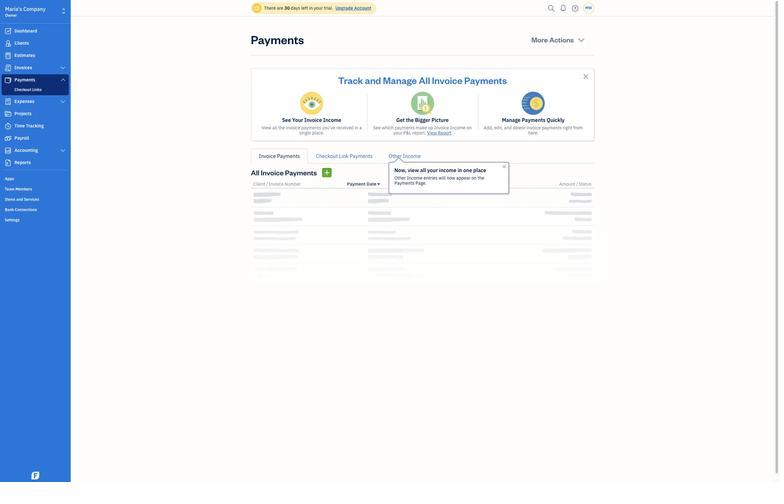 Task type: describe. For each thing, give the bounding box(es) containing it.
freshbooks image
[[30, 472, 41, 479]]

get the bigger picture image
[[411, 92, 435, 115]]

crown image
[[254, 5, 260, 11]]

estimates link
[[2, 50, 69, 61]]

payroll
[[14, 135, 29, 141]]

the inside see your invoice income view all the invoice payments you've received in a single place.
[[279, 125, 285, 131]]

from
[[574, 125, 583, 131]]

income up view
[[403, 153, 421, 159]]

invoice for your
[[286, 125, 300, 131]]

manage payments quickly image
[[522, 92, 545, 115]]

mw
[[586, 5, 593, 10]]

all inside now, view all your income in one place other income entries will now appear on the payments page.
[[421, 167, 427, 173]]

projects
[[14, 111, 32, 116]]

/ for invoice
[[267, 181, 268, 187]]

view
[[408, 167, 419, 173]]

received
[[337, 125, 354, 131]]

maria's company owner
[[5, 6, 45, 18]]

quickly
[[547, 117, 565, 123]]

track and manage all invoice payments
[[339, 74, 507, 86]]

single
[[300, 130, 311, 136]]

settings link
[[2, 215, 69, 225]]

place
[[474, 167, 487, 173]]

bank connections link
[[2, 205, 69, 214]]

actions
[[550, 35, 575, 44]]

1 vertical spatial close image
[[502, 164, 508, 169]]

payments inside main element
[[14, 77, 35, 83]]

type button
[[410, 181, 420, 187]]

place.
[[313, 130, 325, 136]]

see which payments make up invoice income on your p&l report.
[[374, 125, 472, 136]]

other income
[[389, 153, 421, 159]]

in for there
[[309, 5, 313, 11]]

invoice for payments
[[527, 125, 541, 131]]

notifications image
[[559, 2, 569, 14]]

on inside now, view all your income in one place other income entries will now appear on the payments page.
[[472, 175, 477, 181]]

maria's
[[5, 6, 22, 12]]

dashboard link
[[2, 25, 69, 37]]

estimate image
[[4, 52, 12, 59]]

invoices
[[14, 65, 32, 70]]

items and services link
[[2, 194, 69, 204]]

upgrade
[[336, 5, 354, 11]]

your inside see which payments make up invoice income on your p&l report.
[[394, 130, 403, 136]]

your
[[293, 117, 303, 123]]

client / invoice number
[[254, 181, 301, 187]]

see for which
[[374, 125, 381, 131]]

chevron large down image for invoices
[[60, 65, 66, 70]]

30
[[285, 5, 290, 11]]

owner
[[5, 13, 17, 18]]

are
[[277, 5, 284, 11]]

and for services
[[16, 197, 23, 202]]

payment image
[[4, 77, 12, 83]]

link
[[339, 153, 349, 159]]

right
[[564, 125, 573, 131]]

which
[[382, 125, 394, 131]]

time tracking link
[[2, 120, 69, 132]]

notes
[[440, 181, 452, 187]]

timer image
[[4, 123, 12, 129]]

1 horizontal spatial the
[[406, 117, 414, 123]]

payments inside manage payments quickly add, edit, and delete invoice payments right from here.
[[522, 117, 546, 123]]

checkout link payments
[[316, 153, 373, 159]]

chart image
[[4, 147, 12, 154]]

connections
[[15, 207, 37, 212]]

team members
[[5, 187, 32, 191]]

invoice inside see which payments make up invoice income on your p&l report.
[[435, 125, 450, 131]]

make
[[416, 125, 427, 131]]

p&l
[[404, 130, 412, 136]]

manage payments quickly add, edit, and delete invoice payments right from here.
[[484, 117, 583, 136]]

other inside now, view all your income in one place other income entries will now appear on the payments page.
[[395, 175, 406, 181]]

amount / status
[[560, 181, 592, 187]]

checkout for checkout links
[[14, 87, 31, 92]]

income inside see your invoice income view all the invoice payments you've received in a single place.
[[324, 117, 342, 123]]

/ for status
[[577, 181, 579, 187]]

estimates
[[14, 52, 35, 58]]

will
[[439, 175, 446, 181]]

see for your
[[282, 117, 291, 123]]

apps
[[5, 176, 14, 181]]

0 horizontal spatial manage
[[383, 74, 417, 86]]

accounting
[[14, 147, 38, 153]]

delete
[[513, 125, 526, 131]]

projects link
[[2, 108, 69, 120]]

income inside now, view all your income in one place other income entries will now appear on the payments page.
[[407, 175, 423, 181]]

client image
[[4, 40, 12, 47]]

more actions
[[532, 35, 575, 44]]

status
[[579, 181, 592, 187]]

company
[[23, 6, 45, 12]]

reports
[[14, 160, 31, 165]]

items and services
[[5, 197, 39, 202]]

reports link
[[2, 157, 69, 169]]

invoice payments
[[259, 153, 300, 159]]

your inside now, view all your income in one place other income entries will now appear on the payments page.
[[428, 167, 438, 173]]

checkout links link
[[3, 86, 68, 94]]

picture
[[432, 117, 449, 123]]

more
[[532, 35, 549, 44]]

and for manage
[[365, 74, 382, 86]]

chevron large down image for accounting
[[60, 148, 66, 153]]

dashboard
[[14, 28, 37, 34]]

see your invoice income view all the invoice payments you've received in a single place.
[[262, 117, 362, 136]]

go to help image
[[571, 3, 581, 13]]

now, view all your income in one place other income entries will now appear on the payments page.
[[395, 167, 487, 186]]

report.
[[413, 130, 427, 136]]

number
[[285, 181, 301, 187]]

type
[[410, 181, 420, 187]]

team members link
[[2, 184, 69, 194]]

in inside see your invoice income view all the invoice payments you've received in a single place.
[[355, 125, 359, 131]]

clients link
[[2, 38, 69, 49]]

main element
[[0, 0, 87, 482]]

caretdown image
[[378, 181, 380, 187]]

see your invoice income image
[[300, 92, 324, 115]]

payments inside now, view all your income in one place other income entries will now appear on the payments page.
[[395, 180, 415, 186]]

view inside see your invoice income view all the invoice payments you've received in a single place.
[[262, 125, 272, 131]]

services
[[24, 197, 39, 202]]

more actions button
[[526, 32, 592, 47]]

1 horizontal spatial all
[[419, 74, 431, 86]]

date
[[367, 181, 377, 187]]

bigger
[[415, 117, 431, 123]]

upgrade account link
[[335, 5, 372, 11]]

the inside now, view all your income in one place other income entries will now appear on the payments page.
[[478, 175, 485, 181]]

payroll link
[[2, 133, 69, 144]]



Task type: locate. For each thing, give the bounding box(es) containing it.
view right make
[[428, 130, 437, 136]]

2 chevron large down image from the top
[[60, 77, 66, 82]]

payments down quickly
[[543, 125, 562, 131]]

2 invoice from the left
[[527, 125, 541, 131]]

payments inside see which payments make up invoice income on your p&l report.
[[395, 125, 415, 131]]

0 vertical spatial in
[[309, 5, 313, 11]]

0 vertical spatial all
[[273, 125, 278, 131]]

0 vertical spatial other
[[389, 153, 402, 159]]

chevron large down image up chevron large down icon
[[60, 77, 66, 82]]

other down now,
[[395, 175, 406, 181]]

and right edit,
[[505, 125, 512, 131]]

chevron large down image down estimates link
[[60, 65, 66, 70]]

0 horizontal spatial your
[[314, 5, 323, 11]]

a
[[360, 125, 362, 131]]

bank connections
[[5, 207, 37, 212]]

2 horizontal spatial your
[[428, 167, 438, 173]]

payment date button
[[347, 181, 380, 187]]

in left one
[[458, 167, 463, 173]]

all up "get the bigger picture"
[[419, 74, 431, 86]]

2 horizontal spatial and
[[505, 125, 512, 131]]

get
[[397, 117, 405, 123]]

income up type button
[[407, 175, 423, 181]]

1 horizontal spatial and
[[365, 74, 382, 86]]

in for now,
[[458, 167, 463, 173]]

/ for internal
[[421, 181, 422, 187]]

you've
[[323, 125, 336, 131]]

1 vertical spatial other
[[395, 175, 406, 181]]

dashboard image
[[4, 28, 12, 34]]

payments down your
[[302, 125, 322, 131]]

get the bigger picture
[[397, 117, 449, 123]]

checkout link payments link
[[308, 149, 381, 163]]

1 horizontal spatial close image
[[583, 73, 590, 80]]

1 horizontal spatial invoice
[[527, 125, 541, 131]]

close image
[[583, 73, 590, 80], [502, 164, 508, 169]]

0 horizontal spatial close image
[[502, 164, 508, 169]]

your up entries
[[428, 167, 438, 173]]

links
[[32, 87, 42, 92]]

invoice inside manage payments quickly add, edit, and delete invoice payments right from here.
[[527, 125, 541, 131]]

all up invoice payments
[[273, 125, 278, 131]]

1 horizontal spatial see
[[374, 125, 381, 131]]

/
[[267, 181, 268, 187], [421, 181, 422, 187], [577, 181, 579, 187]]

all invoice payments
[[251, 168, 317, 177]]

on inside see which payments make up invoice income on your p&l report.
[[467, 125, 472, 131]]

here.
[[529, 130, 539, 136]]

invoice payments link
[[251, 149, 308, 163]]

1 vertical spatial in
[[355, 125, 359, 131]]

your
[[314, 5, 323, 11], [394, 130, 403, 136], [428, 167, 438, 173]]

0 vertical spatial manage
[[383, 74, 417, 86]]

appear
[[457, 175, 471, 181]]

tracking
[[26, 123, 44, 129]]

income
[[440, 167, 457, 173]]

all up 'client'
[[251, 168, 260, 177]]

track
[[339, 74, 364, 86]]

internal
[[423, 181, 439, 187]]

one
[[464, 167, 473, 173]]

payments down get
[[395, 125, 415, 131]]

/ right the type
[[421, 181, 422, 187]]

1 horizontal spatial payments
[[395, 125, 415, 131]]

1 vertical spatial the
[[279, 125, 285, 131]]

left
[[302, 5, 308, 11]]

0 horizontal spatial and
[[16, 197, 23, 202]]

amount button
[[560, 181, 576, 187]]

payments for add,
[[543, 125, 562, 131]]

now
[[447, 175, 456, 181]]

other up now,
[[389, 153, 402, 159]]

1 horizontal spatial view
[[428, 130, 437, 136]]

all right view
[[421, 167, 427, 173]]

entries
[[424, 175, 438, 181]]

2 / from the left
[[421, 181, 422, 187]]

1 vertical spatial and
[[505, 125, 512, 131]]

2 vertical spatial and
[[16, 197, 23, 202]]

payments link
[[2, 74, 69, 86]]

2 vertical spatial your
[[428, 167, 438, 173]]

checkout links
[[14, 87, 42, 92]]

1 vertical spatial your
[[394, 130, 403, 136]]

items
[[5, 197, 15, 202]]

project image
[[4, 111, 12, 117]]

2 payments from the left
[[395, 125, 415, 131]]

add,
[[484, 125, 494, 131]]

see
[[282, 117, 291, 123], [374, 125, 381, 131]]

3 payments from the left
[[543, 125, 562, 131]]

1 vertical spatial manage
[[503, 117, 521, 123]]

0 horizontal spatial /
[[267, 181, 268, 187]]

expenses link
[[2, 96, 69, 107]]

in right left
[[309, 5, 313, 11]]

on left add,
[[467, 125, 472, 131]]

2 vertical spatial chevron large down image
[[60, 148, 66, 153]]

time
[[14, 123, 25, 129]]

edit,
[[495, 125, 504, 131]]

manage inside manage payments quickly add, edit, and delete invoice payments right from here.
[[503, 117, 521, 123]]

payment
[[347, 181, 366, 187]]

see left the which
[[374, 125, 381, 131]]

income inside see which payments make up invoice income on your p&l report.
[[451, 125, 466, 131]]

payments inside see your invoice income view all the invoice payments you've received in a single place.
[[302, 125, 322, 131]]

and right 'track'
[[365, 74, 382, 86]]

and inside main element
[[16, 197, 23, 202]]

type / internal notes
[[410, 181, 452, 187]]

1 payments from the left
[[302, 125, 322, 131]]

payments for income
[[302, 125, 322, 131]]

chevron large down image
[[60, 65, 66, 70], [60, 77, 66, 82], [60, 148, 66, 153]]

up
[[428, 125, 434, 131]]

see inside see which payments make up invoice income on your p&l report.
[[374, 125, 381, 131]]

trial.
[[324, 5, 333, 11]]

view up the invoice payments link
[[262, 125, 272, 131]]

the
[[406, 117, 414, 123], [279, 125, 285, 131], [478, 175, 485, 181]]

report
[[438, 130, 452, 136]]

other income link
[[381, 149, 429, 163]]

your left p&l
[[394, 130, 403, 136]]

apps link
[[2, 174, 69, 183]]

0 horizontal spatial payments
[[302, 125, 322, 131]]

invoice down your
[[286, 125, 300, 131]]

2 horizontal spatial the
[[478, 175, 485, 181]]

1 vertical spatial all
[[421, 167, 427, 173]]

view report
[[428, 130, 452, 136]]

checkout up 'add a new payment' icon at the top of page
[[316, 153, 338, 159]]

chevron large down image inside accounting link
[[60, 148, 66, 153]]

chevron large down image
[[60, 99, 66, 104]]

income up you've
[[324, 117, 342, 123]]

0 horizontal spatial all
[[251, 168, 260, 177]]

0 vertical spatial chevron large down image
[[60, 65, 66, 70]]

0 vertical spatial and
[[365, 74, 382, 86]]

in left a
[[355, 125, 359, 131]]

0 horizontal spatial all
[[273, 125, 278, 131]]

client
[[254, 181, 265, 187]]

income right up
[[451, 125, 466, 131]]

checkout
[[14, 87, 31, 92], [316, 153, 338, 159]]

0 horizontal spatial view
[[262, 125, 272, 131]]

chevron large down image inside invoices link
[[60, 65, 66, 70]]

/ left status
[[577, 181, 579, 187]]

all
[[419, 74, 431, 86], [251, 168, 260, 177]]

on down place
[[472, 175, 477, 181]]

0 vertical spatial see
[[282, 117, 291, 123]]

1 horizontal spatial your
[[394, 130, 403, 136]]

0 vertical spatial all
[[419, 74, 431, 86]]

there are 30 days left in your trial. upgrade account
[[264, 5, 372, 11]]

view
[[262, 125, 272, 131], [428, 130, 437, 136]]

the right get
[[406, 117, 414, 123]]

days
[[291, 5, 301, 11]]

and inside manage payments quickly add, edit, and delete invoice payments right from here.
[[505, 125, 512, 131]]

bank
[[5, 207, 14, 212]]

1 horizontal spatial checkout
[[316, 153, 338, 159]]

mw button
[[584, 3, 595, 14]]

expense image
[[4, 98, 12, 105]]

0 vertical spatial your
[[314, 5, 323, 11]]

add a new payment image
[[324, 168, 330, 176]]

1 vertical spatial chevron large down image
[[60, 77, 66, 82]]

chevron large down image for payments
[[60, 77, 66, 82]]

chevrondown image
[[578, 35, 586, 44]]

1 horizontal spatial all
[[421, 167, 427, 173]]

1 horizontal spatial /
[[421, 181, 422, 187]]

chevron large down image up reports link
[[60, 148, 66, 153]]

checkout up expenses at left
[[14, 87, 31, 92]]

2 vertical spatial the
[[478, 175, 485, 181]]

3 chevron large down image from the top
[[60, 148, 66, 153]]

1 vertical spatial see
[[374, 125, 381, 131]]

3 / from the left
[[577, 181, 579, 187]]

1 vertical spatial on
[[472, 175, 477, 181]]

report image
[[4, 160, 12, 166]]

other
[[389, 153, 402, 159], [395, 175, 406, 181]]

checkout for checkout link payments
[[316, 153, 338, 159]]

checkout inside main element
[[14, 87, 31, 92]]

1 horizontal spatial in
[[355, 125, 359, 131]]

team
[[5, 187, 15, 191]]

on
[[467, 125, 472, 131], [472, 175, 477, 181]]

2 horizontal spatial in
[[458, 167, 463, 173]]

2 horizontal spatial /
[[577, 181, 579, 187]]

and right items
[[16, 197, 23, 202]]

invoice
[[432, 74, 463, 86], [305, 117, 322, 123], [435, 125, 450, 131], [259, 153, 276, 159], [261, 168, 284, 177], [269, 181, 284, 187]]

the left single
[[279, 125, 285, 131]]

members
[[15, 187, 32, 191]]

see left your
[[282, 117, 291, 123]]

1 vertical spatial checkout
[[316, 153, 338, 159]]

the down place
[[478, 175, 485, 181]]

invoice inside see your invoice income view all the invoice payments you've received in a single place.
[[286, 125, 300, 131]]

all inside see your invoice income view all the invoice payments you've received in a single place.
[[273, 125, 278, 131]]

payments inside manage payments quickly add, edit, and delete invoice payments right from here.
[[543, 125, 562, 131]]

0 vertical spatial close image
[[583, 73, 590, 80]]

0 horizontal spatial invoice
[[286, 125, 300, 131]]

1 invoice from the left
[[286, 125, 300, 131]]

invoice inside see your invoice income view all the invoice payments you've received in a single place.
[[305, 117, 322, 123]]

in inside now, view all your income in one place other income entries will now appear on the payments page.
[[458, 167, 463, 173]]

0 horizontal spatial see
[[282, 117, 291, 123]]

time tracking
[[14, 123, 44, 129]]

2 vertical spatial in
[[458, 167, 463, 173]]

expenses
[[14, 98, 35, 104]]

/ right 'client'
[[267, 181, 268, 187]]

clients
[[14, 40, 29, 46]]

0 horizontal spatial the
[[279, 125, 285, 131]]

in
[[309, 5, 313, 11], [355, 125, 359, 131], [458, 167, 463, 173]]

invoice image
[[4, 65, 12, 71]]

1 chevron large down image from the top
[[60, 65, 66, 70]]

1 / from the left
[[267, 181, 268, 187]]

invoice right delete
[[527, 125, 541, 131]]

1 vertical spatial all
[[251, 168, 260, 177]]

search image
[[547, 3, 557, 13]]

0 vertical spatial the
[[406, 117, 414, 123]]

1 horizontal spatial manage
[[503, 117, 521, 123]]

0 vertical spatial on
[[467, 125, 472, 131]]

payments
[[251, 32, 304, 47], [465, 74, 507, 86], [14, 77, 35, 83], [522, 117, 546, 123], [277, 153, 300, 159], [350, 153, 373, 159], [285, 168, 317, 177], [395, 180, 415, 186]]

your left trial.
[[314, 5, 323, 11]]

see inside see your invoice income view all the invoice payments you've received in a single place.
[[282, 117, 291, 123]]

settings
[[5, 218, 20, 222]]

0 horizontal spatial checkout
[[14, 87, 31, 92]]

manage
[[383, 74, 417, 86], [503, 117, 521, 123]]

0 vertical spatial checkout
[[14, 87, 31, 92]]

money image
[[4, 135, 12, 142]]

2 horizontal spatial payments
[[543, 125, 562, 131]]

0 horizontal spatial in
[[309, 5, 313, 11]]



Task type: vqa. For each thing, say whether or not it's contained in the screenshot.
the MasterCard option
no



